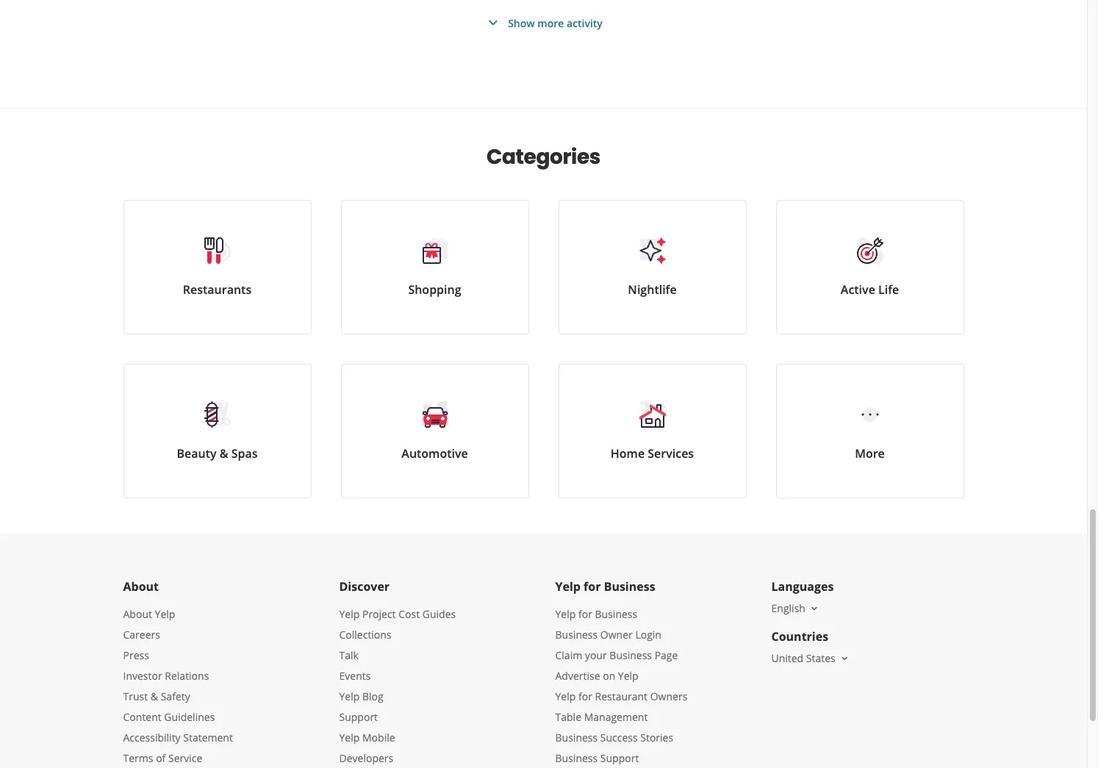 Task type: describe. For each thing, give the bounding box(es) containing it.
project
[[362, 607, 396, 621]]

yelp for business link
[[555, 607, 638, 621]]

united states button
[[772, 651, 850, 665]]

active life link
[[776, 200, 964, 334]]

content
[[123, 710, 162, 724]]

yelp up claim
[[555, 607, 576, 621]]

shopping link
[[341, 200, 529, 334]]

restaurants link
[[123, 200, 311, 334]]

about yelp careers press investor relations trust & safety content guidelines accessibility statement terms of service
[[123, 607, 233, 765]]

business owner login link
[[555, 628, 662, 642]]

claim
[[555, 648, 582, 662]]

spas
[[231, 445, 258, 462]]

yelp up yelp for business link on the right of the page
[[555, 579, 581, 595]]

united
[[772, 651, 804, 665]]

owners
[[650, 690, 688, 704]]

table
[[555, 710, 582, 724]]

yelp project cost guides collections talk events yelp blog support yelp mobile developers
[[339, 607, 456, 765]]

yelp down "support" link at the bottom
[[339, 731, 360, 745]]

statement
[[183, 731, 233, 745]]

terms
[[123, 751, 153, 765]]

languages
[[772, 579, 834, 595]]

yelp project cost guides link
[[339, 607, 456, 621]]

content guidelines link
[[123, 710, 215, 724]]

blog
[[362, 690, 384, 704]]

2 vertical spatial for
[[579, 690, 592, 704]]

of
[[156, 751, 166, 765]]

for for yelp for business
[[584, 579, 601, 595]]

guidelines
[[164, 710, 215, 724]]

active
[[841, 282, 875, 298]]

accessibility statement link
[[123, 731, 233, 745]]

restaurant
[[595, 690, 648, 704]]

business support link
[[555, 751, 639, 765]]

collections link
[[339, 628, 392, 642]]

advertise
[[555, 669, 600, 683]]

investor
[[123, 669, 162, 683]]

show more activity button
[[485, 14, 603, 32]]

trust
[[123, 690, 148, 704]]

page
[[655, 648, 678, 662]]

home services
[[611, 445, 694, 462]]

press link
[[123, 648, 149, 662]]

24 chevron down v2 image
[[485, 14, 502, 32]]

shopping
[[408, 282, 461, 298]]

management
[[584, 710, 648, 724]]

collections
[[339, 628, 392, 642]]

more
[[538, 16, 564, 30]]

guides
[[423, 607, 456, 621]]

yelp mobile link
[[339, 731, 395, 745]]

more link
[[776, 364, 964, 498]]

yelp right 'on'
[[618, 669, 639, 683]]

countries
[[772, 629, 829, 645]]

business success stories link
[[555, 731, 674, 745]]

for for yelp for business business owner login claim your business page advertise on yelp yelp for restaurant owners table management business success stories business support
[[579, 607, 592, 621]]

16 chevron down v2 image for languages
[[809, 603, 820, 614]]

relations
[[165, 669, 209, 683]]

advertise on yelp link
[[555, 669, 639, 683]]

yelp for restaurant owners link
[[555, 690, 688, 704]]

categories
[[487, 143, 601, 171]]

beauty
[[177, 445, 217, 462]]

& inside about yelp careers press investor relations trust & safety content guidelines accessibility statement terms of service
[[151, 690, 158, 704]]

& inside category navigation section navigation
[[220, 445, 228, 462]]

about for about
[[123, 579, 159, 595]]

trust & safety link
[[123, 690, 190, 704]]

yelp down events
[[339, 690, 360, 704]]

support link
[[339, 710, 378, 724]]

table management link
[[555, 710, 648, 724]]

developers link
[[339, 751, 393, 765]]

your
[[585, 648, 607, 662]]

about yelp link
[[123, 607, 175, 621]]

careers
[[123, 628, 160, 642]]

home
[[611, 445, 645, 462]]

careers link
[[123, 628, 160, 642]]

success
[[600, 731, 638, 745]]

discover
[[339, 579, 390, 595]]

talk
[[339, 648, 359, 662]]

more
[[855, 445, 885, 462]]

stories
[[641, 731, 674, 745]]

yelp for business business owner login claim your business page advertise on yelp yelp for restaurant owners table management business success stories business support
[[555, 607, 688, 765]]

activity
[[567, 16, 603, 30]]



Task type: locate. For each thing, give the bounding box(es) containing it.
0 horizontal spatial support
[[339, 710, 378, 724]]

developers
[[339, 751, 393, 765]]

terms of service link
[[123, 751, 202, 765]]

accessibility
[[123, 731, 181, 745]]

for
[[584, 579, 601, 595], [579, 607, 592, 621], [579, 690, 592, 704]]

16 chevron down v2 image for countries
[[839, 653, 850, 664]]

0 horizontal spatial &
[[151, 690, 158, 704]]

0 vertical spatial for
[[584, 579, 601, 595]]

support
[[339, 710, 378, 724], [600, 751, 639, 765]]

for up business owner login link
[[579, 607, 592, 621]]

1 vertical spatial support
[[600, 751, 639, 765]]

restaurants
[[183, 282, 252, 298]]

active life
[[841, 282, 899, 298]]

yelp up the "table"
[[555, 690, 576, 704]]

1 vertical spatial 16 chevron down v2 image
[[839, 653, 850, 664]]

16 chevron down v2 image inside english popup button
[[809, 603, 820, 614]]

cost
[[399, 607, 420, 621]]

yelp up careers
[[155, 607, 175, 621]]

english button
[[772, 601, 820, 615]]

1 about from the top
[[123, 579, 159, 595]]

yelp for business
[[555, 579, 655, 595]]

events link
[[339, 669, 371, 683]]

1 vertical spatial for
[[579, 607, 592, 621]]

about for about yelp careers press investor relations trust & safety content guidelines accessibility statement terms of service
[[123, 607, 152, 621]]

support inside yelp project cost guides collections talk events yelp blog support yelp mobile developers
[[339, 710, 378, 724]]

on
[[603, 669, 615, 683]]

1 horizontal spatial 16 chevron down v2 image
[[839, 653, 850, 664]]

about inside about yelp careers press investor relations trust & safety content guidelines accessibility statement terms of service
[[123, 607, 152, 621]]

support down yelp blog link
[[339, 710, 378, 724]]

safety
[[161, 690, 190, 704]]

&
[[220, 445, 228, 462], [151, 690, 158, 704]]

events
[[339, 669, 371, 683]]

english
[[772, 601, 806, 615]]

yelp inside about yelp careers press investor relations trust & safety content guidelines accessibility statement terms of service
[[155, 607, 175, 621]]

show
[[508, 16, 535, 30]]

0 vertical spatial 16 chevron down v2 image
[[809, 603, 820, 614]]

claim your business page link
[[555, 648, 678, 662]]

16 chevron down v2 image
[[809, 603, 820, 614], [839, 653, 850, 664]]

united states
[[772, 651, 836, 665]]

support down success
[[600, 751, 639, 765]]

for up yelp for business link on the right of the page
[[584, 579, 601, 595]]

2 about from the top
[[123, 607, 152, 621]]

16 chevron down v2 image down languages
[[809, 603, 820, 614]]

states
[[806, 651, 836, 665]]

1 vertical spatial &
[[151, 690, 158, 704]]

talk link
[[339, 648, 359, 662]]

for down advertise
[[579, 690, 592, 704]]

automotive link
[[341, 364, 529, 498]]

& left spas
[[220, 445, 228, 462]]

show more activity
[[508, 16, 603, 30]]

press
[[123, 648, 149, 662]]

life
[[879, 282, 899, 298]]

mobile
[[362, 731, 395, 745]]

home services link
[[558, 364, 747, 498]]

support inside yelp for business business owner login claim your business page advertise on yelp yelp for restaurant owners table management business success stories business support
[[600, 751, 639, 765]]

0 vertical spatial about
[[123, 579, 159, 595]]

about
[[123, 579, 159, 595], [123, 607, 152, 621]]

service
[[168, 751, 202, 765]]

nightlife link
[[558, 200, 747, 334]]

about up about yelp link
[[123, 579, 159, 595]]

yelp up collections link
[[339, 607, 360, 621]]

services
[[648, 445, 694, 462]]

beauty & spas
[[177, 445, 258, 462]]

owner
[[600, 628, 633, 642]]

beauty & spas link
[[123, 364, 311, 498]]

16 chevron down v2 image inside united states popup button
[[839, 653, 850, 664]]

business
[[604, 579, 655, 595], [595, 607, 638, 621], [555, 628, 598, 642], [610, 648, 652, 662], [555, 731, 598, 745], [555, 751, 598, 765]]

1 horizontal spatial &
[[220, 445, 228, 462]]

0 vertical spatial support
[[339, 710, 378, 724]]

16 chevron down v2 image right the states
[[839, 653, 850, 664]]

0 horizontal spatial 16 chevron down v2 image
[[809, 603, 820, 614]]

0 vertical spatial &
[[220, 445, 228, 462]]

investor relations link
[[123, 669, 209, 683]]

login
[[635, 628, 662, 642]]

& right trust
[[151, 690, 158, 704]]

automotive
[[402, 445, 468, 462]]

1 vertical spatial about
[[123, 607, 152, 621]]

category navigation section navigation
[[108, 109, 979, 534]]

about up careers
[[123, 607, 152, 621]]

yelp blog link
[[339, 690, 384, 704]]

1 horizontal spatial support
[[600, 751, 639, 765]]

nightlife
[[628, 282, 677, 298]]



Task type: vqa. For each thing, say whether or not it's contained in the screenshot.
the Services
yes



